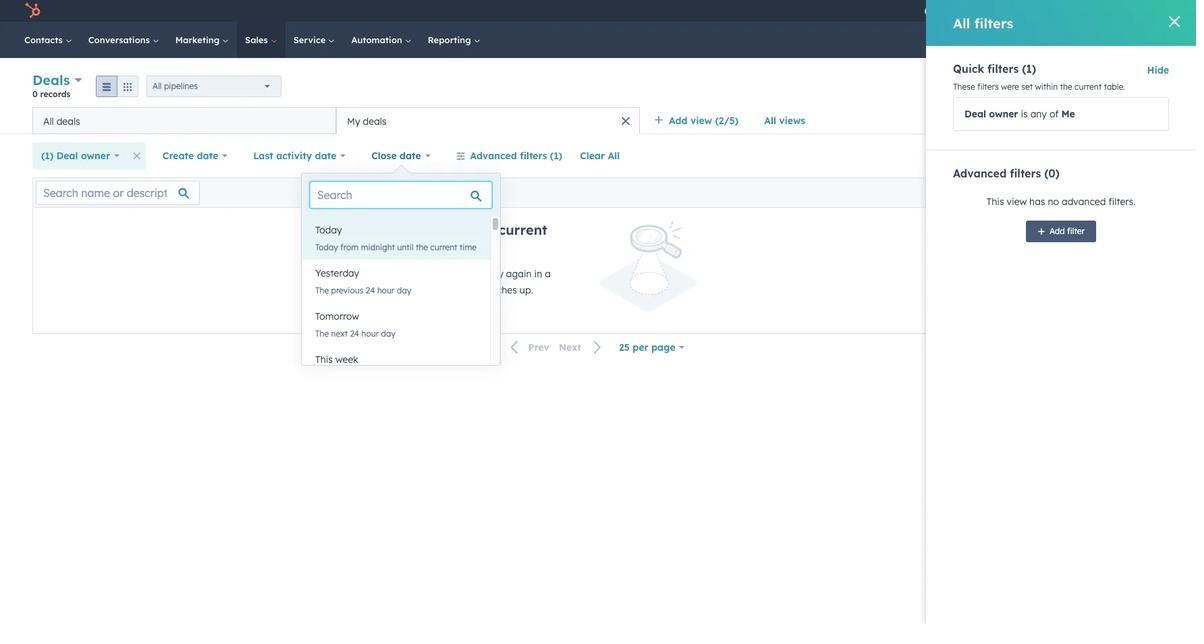 Task type: vqa. For each thing, say whether or not it's contained in the screenshot.
the 3
no



Task type: describe. For each thing, give the bounding box(es) containing it.
settings image
[[1075, 6, 1088, 18]]

deals inside no deals match the current filters.
[[385, 222, 422, 238]]

0
[[32, 89, 38, 99]]

as
[[419, 284, 429, 297]]

Search name or description search field
[[36, 181, 200, 205]]

service
[[294, 34, 329, 45]]

current for today
[[431, 242, 458, 253]]

advanced
[[1062, 196, 1107, 208]]

(2/5)
[[716, 115, 739, 127]]

close date button
[[363, 143, 439, 170]]

brad klo image
[[1126, 5, 1139, 17]]

this for this week
[[315, 354, 333, 366]]

prev
[[529, 342, 550, 354]]

deals banner
[[32, 70, 1164, 107]]

deal owner is any of me
[[965, 108, 1076, 120]]

marketing
[[175, 34, 222, 45]]

advanced for advanced filters (1)
[[470, 150, 517, 162]]

search button
[[1162, 28, 1185, 51]]

yesterday button
[[302, 260, 490, 287]]

tomorrow
[[315, 311, 359, 323]]

service link
[[285, 22, 343, 58]]

week
[[336, 354, 359, 366]]

the inside expecting to see new deals? try again in a few seconds as the system catches up.
[[432, 284, 446, 297]]

current for these
[[1075, 82, 1102, 92]]

calling icon image
[[996, 5, 1008, 18]]

day for yesterday
[[397, 286, 412, 296]]

add view (2/5) button
[[646, 107, 756, 134]]

contacts
[[24, 34, 65, 45]]

25 per page button
[[611, 334, 694, 361]]

views
[[780, 115, 806, 127]]

actions button
[[972, 76, 1031, 98]]

hide button
[[1148, 62, 1170, 78]]

tomorrow the next 24 hour day
[[315, 311, 396, 339]]

advanced filters (0)
[[954, 167, 1060, 180]]

time
[[460, 242, 477, 253]]

conversations
[[88, 34, 153, 45]]

deals button
[[32, 70, 82, 90]]

my deals button
[[336, 107, 640, 134]]

my deals
[[347, 115, 387, 127]]

the for tomorrow
[[315, 329, 329, 339]]

these
[[954, 82, 976, 92]]

match
[[426, 222, 469, 238]]

hour for tomorrow
[[362, 329, 379, 339]]

these filters were set within the current table.
[[954, 82, 1126, 92]]

per
[[633, 342, 649, 354]]

search image
[[1168, 35, 1178, 45]]

until
[[397, 242, 414, 253]]

expecting to see new deals? try again in a few seconds as the system catches up.
[[361, 268, 551, 297]]

activity
[[276, 150, 312, 162]]

all for all filters
[[954, 15, 971, 31]]

again
[[506, 268, 532, 280]]

advanced for advanced filters (0)
[[954, 167, 1007, 180]]

columns
[[1121, 187, 1152, 198]]

catches
[[483, 284, 517, 297]]

new
[[438, 268, 456, 280]]

2 date from the left
[[315, 150, 337, 162]]

all deals
[[43, 115, 80, 127]]

actions
[[983, 81, 1011, 92]]

all for all deals
[[43, 115, 54, 127]]

create date button
[[154, 143, 236, 170]]

marketing link
[[167, 22, 237, 58]]

date for create date
[[197, 150, 218, 162]]

sales
[[245, 34, 271, 45]]

upgrade image
[[924, 6, 937, 18]]

sales link
[[237, 22, 285, 58]]

any
[[1031, 108, 1048, 120]]

marketplaces button
[[1016, 0, 1045, 22]]

this week
[[315, 354, 359, 366]]

pagination navigation
[[503, 339, 611, 357]]

reporting link
[[420, 22, 489, 58]]

all deals button
[[32, 107, 336, 134]]

the inside no deals match the current filters.
[[473, 222, 495, 238]]

no deals match the current filters.
[[361, 222, 548, 255]]

group inside deals banner
[[96, 75, 138, 97]]

within
[[1036, 82, 1059, 92]]

(1) inside popup button
[[41, 150, 54, 162]]

few
[[361, 284, 377, 297]]

filters. for no deals match the current filters.
[[361, 238, 403, 255]]

2 today from the top
[[315, 242, 338, 253]]

create deal
[[1109, 81, 1153, 92]]

expecting
[[361, 268, 405, 280]]

no
[[1049, 196, 1060, 208]]

midnight
[[361, 242, 395, 253]]

next
[[331, 329, 348, 339]]

today button
[[302, 217, 490, 244]]

close image
[[1170, 16, 1181, 27]]

the inside today today from midnight until the current time
[[416, 242, 428, 253]]

add filter button
[[1027, 221, 1097, 242]]

to
[[408, 268, 417, 280]]

system
[[449, 284, 480, 297]]

all pipelines button
[[147, 75, 282, 97]]

yesterday the previous 24 hour day
[[315, 267, 412, 296]]

advanced filters (1) button
[[447, 143, 571, 170]]

quick filters (1)
[[954, 62, 1037, 76]]



Task type: locate. For each thing, give the bounding box(es) containing it.
all right clear
[[608, 150, 620, 162]]

25 per page
[[619, 342, 676, 354]]

set
[[1022, 82, 1033, 92]]

create down all deals button
[[163, 150, 194, 162]]

1 vertical spatial create
[[163, 150, 194, 162]]

1 horizontal spatial create
[[1109, 81, 1134, 92]]

contacts link
[[16, 22, 80, 58]]

all for all pipelines
[[153, 81, 162, 91]]

1 today from the top
[[315, 224, 342, 236]]

clear all
[[580, 150, 620, 162]]

0 vertical spatial the
[[315, 286, 329, 296]]

filters for advanced filters (0)
[[1011, 167, 1042, 180]]

try
[[490, 268, 504, 280]]

page
[[652, 342, 676, 354]]

reporting
[[428, 34, 474, 45]]

create for create date
[[163, 150, 194, 162]]

24 for tomorrow
[[350, 329, 359, 339]]

last
[[253, 150, 273, 162]]

create inside button
[[1109, 81, 1134, 92]]

0 vertical spatial deal
[[965, 108, 987, 120]]

deals up until
[[385, 222, 422, 238]]

current up again
[[499, 222, 548, 238]]

were
[[1002, 82, 1020, 92]]

filters left the (0)
[[1011, 167, 1042, 180]]

0 horizontal spatial owner
[[81, 150, 110, 162]]

0 horizontal spatial add
[[669, 115, 688, 127]]

filters for quick filters (1)
[[988, 62, 1019, 76]]

import button
[[1039, 76, 1089, 98]]

filters. inside no deals match the current filters.
[[361, 238, 403, 255]]

1 horizontal spatial this
[[987, 196, 1005, 208]]

add for add view (2/5)
[[669, 115, 688, 127]]

(1) deal owner button
[[32, 143, 128, 170]]

date inside 'dropdown button'
[[400, 150, 421, 162]]

edit columns
[[1103, 187, 1152, 198]]

deals for my deals
[[363, 115, 387, 127]]

deals inside button
[[363, 115, 387, 127]]

(1) left clear
[[550, 150, 563, 162]]

deals for all deals
[[56, 115, 80, 127]]

date
[[197, 150, 218, 162], [315, 150, 337, 162], [400, 150, 421, 162]]

the left next
[[315, 329, 329, 339]]

deal
[[1136, 81, 1153, 92]]

close date
[[372, 150, 421, 162]]

0 vertical spatial advanced
[[470, 150, 517, 162]]

edit columns button
[[1095, 184, 1161, 202]]

hubspot link
[[16, 3, 51, 19]]

the down the "yesterday"
[[315, 286, 329, 296]]

add inside button
[[1050, 226, 1066, 236]]

hour for yesterday
[[377, 286, 395, 296]]

next button
[[554, 339, 611, 357]]

today up 'from'
[[315, 224, 342, 236]]

(1) up set
[[1023, 62, 1037, 76]]

1 horizontal spatial deals
[[363, 115, 387, 127]]

add inside popup button
[[669, 115, 688, 127]]

deals
[[56, 115, 80, 127], [363, 115, 387, 127]]

menu
[[915, 0, 1181, 22]]

1 vertical spatial owner
[[81, 150, 110, 162]]

1 vertical spatial the
[[315, 329, 329, 339]]

deals?
[[458, 268, 488, 280]]

0 horizontal spatial day
[[381, 329, 396, 339]]

abc
[[1141, 5, 1159, 16]]

1 horizontal spatial current
[[499, 222, 548, 238]]

all for all views
[[765, 115, 777, 127]]

1 horizontal spatial (1)
[[550, 150, 563, 162]]

automation
[[352, 34, 405, 45]]

all left pipelines
[[153, 81, 162, 91]]

all inside button
[[43, 115, 54, 127]]

the right within
[[1061, 82, 1073, 92]]

clear
[[580, 150, 605, 162]]

1 horizontal spatial add
[[1050, 226, 1066, 236]]

filters for advanced filters (1)
[[520, 150, 547, 162]]

is
[[1021, 108, 1028, 120]]

1 vertical spatial add
[[1050, 226, 1066, 236]]

3 date from the left
[[400, 150, 421, 162]]

1 deals from the left
[[56, 115, 80, 127]]

deals inside popup button
[[32, 72, 70, 88]]

0 vertical spatial hour
[[377, 286, 395, 296]]

last activity date button
[[245, 143, 355, 170]]

filters up actions popup button
[[988, 62, 1019, 76]]

export button
[[1044, 184, 1087, 202]]

this view has no advanced filters.
[[987, 196, 1136, 208]]

2 vertical spatial current
[[431, 242, 458, 253]]

day up this week 'button'
[[381, 329, 396, 339]]

24 inside tomorrow the next 24 hour day
[[350, 329, 359, 339]]

1 vertical spatial day
[[381, 329, 396, 339]]

0 vertical spatial view
[[691, 115, 713, 127]]

seconds
[[380, 284, 416, 297]]

deal down these
[[965, 108, 987, 120]]

1 horizontal spatial date
[[315, 150, 337, 162]]

1 horizontal spatial deal
[[965, 108, 987, 120]]

menu containing abc
[[915, 0, 1181, 22]]

0 vertical spatial create
[[1109, 81, 1134, 92]]

24 down expecting
[[366, 286, 375, 296]]

add left "filter"
[[1050, 226, 1066, 236]]

up.
[[520, 284, 533, 297]]

current down match
[[431, 242, 458, 253]]

filters for all filters
[[975, 15, 1014, 31]]

help button
[[1047, 0, 1070, 22]]

day inside yesterday the previous 24 hour day
[[397, 286, 412, 296]]

table.
[[1105, 82, 1126, 92]]

(0)
[[1045, 167, 1060, 180]]

create left deal
[[1109, 81, 1134, 92]]

24 inside yesterday the previous 24 hour day
[[366, 286, 375, 296]]

0 vertical spatial this
[[987, 196, 1005, 208]]

yesterday
[[315, 267, 360, 280]]

filters down quick filters (1)
[[978, 82, 999, 92]]

1 vertical spatial advanced
[[954, 167, 1007, 180]]

hour inside yesterday the previous 24 hour day
[[377, 286, 395, 296]]

filters down my deals button
[[520, 150, 547, 162]]

0 horizontal spatial deals
[[32, 72, 70, 88]]

(1) for advanced filters (1)
[[550, 150, 563, 162]]

list box containing today
[[302, 217, 501, 390]]

current inside today today from midnight until the current time
[[431, 242, 458, 253]]

me
[[1062, 108, 1076, 120]]

1 vertical spatial current
[[499, 222, 548, 238]]

create for create deal
[[1109, 81, 1134, 92]]

day down to
[[397, 286, 412, 296]]

(1) deal owner
[[41, 150, 110, 162]]

calling icon button
[[991, 2, 1014, 20]]

date for close date
[[400, 150, 421, 162]]

deals down "records"
[[56, 115, 80, 127]]

tomorrow button
[[302, 303, 490, 330]]

filters. for this view has no advanced filters.
[[1109, 196, 1136, 208]]

deals right my
[[363, 115, 387, 127]]

hide
[[1148, 64, 1170, 76]]

0 horizontal spatial deals
[[56, 115, 80, 127]]

24 right next
[[350, 329, 359, 339]]

1 vertical spatial hour
[[362, 329, 379, 339]]

0 horizontal spatial view
[[691, 115, 713, 127]]

1 vertical spatial 24
[[350, 329, 359, 339]]

group
[[96, 75, 138, 97]]

(1) for quick filters (1)
[[1023, 62, 1037, 76]]

1 horizontal spatial deals
[[385, 222, 422, 238]]

1 horizontal spatial view
[[1007, 196, 1027, 208]]

1 vertical spatial filters.
[[361, 238, 403, 255]]

add view (2/5)
[[669, 115, 739, 127]]

0 vertical spatial 24
[[366, 286, 375, 296]]

filters left marketplaces image
[[975, 15, 1014, 31]]

day for tomorrow
[[381, 329, 396, 339]]

from
[[341, 242, 359, 253]]

day inside tomorrow the next 24 hour day
[[381, 329, 396, 339]]

1 vertical spatial deals
[[385, 222, 422, 238]]

2 horizontal spatial current
[[1075, 82, 1102, 92]]

Search HubSpot search field
[[1007, 28, 1172, 51]]

filters.
[[1109, 196, 1136, 208], [361, 238, 403, 255]]

1 horizontal spatial filters.
[[1109, 196, 1136, 208]]

upgrade
[[939, 7, 977, 18]]

hubspot image
[[24, 3, 41, 19]]

deal inside (1) deal owner popup button
[[56, 150, 78, 162]]

current
[[1075, 82, 1102, 92], [499, 222, 548, 238], [431, 242, 458, 253]]

1 date from the left
[[197, 150, 218, 162]]

1 the from the top
[[315, 286, 329, 296]]

0 horizontal spatial this
[[315, 354, 333, 366]]

edit
[[1103, 187, 1118, 198]]

quick
[[954, 62, 985, 76]]

2 deals from the left
[[363, 115, 387, 127]]

0 horizontal spatial filters.
[[361, 238, 403, 255]]

the inside yesterday the previous 24 hour day
[[315, 286, 329, 296]]

0 vertical spatial today
[[315, 224, 342, 236]]

2 horizontal spatial (1)
[[1023, 62, 1037, 76]]

this for this view has no advanced filters.
[[987, 196, 1005, 208]]

this inside 'button'
[[315, 354, 333, 366]]

0 horizontal spatial date
[[197, 150, 218, 162]]

advanced inside advanced filters (1) button
[[470, 150, 517, 162]]

deals inside button
[[56, 115, 80, 127]]

add for add filter
[[1050, 226, 1066, 236]]

all right upgrade image
[[954, 15, 971, 31]]

0 horizontal spatial advanced
[[470, 150, 517, 162]]

this week button
[[302, 346, 490, 373]]

date right the activity
[[315, 150, 337, 162]]

all down 0 records
[[43, 115, 54, 127]]

close
[[372, 150, 397, 162]]

0 vertical spatial current
[[1075, 82, 1102, 92]]

the for yesterday
[[315, 286, 329, 296]]

25
[[619, 342, 630, 354]]

Search search field
[[310, 182, 492, 209]]

owner up search name or description search box
[[81, 150, 110, 162]]

deals up 0 records
[[32, 72, 70, 88]]

1 horizontal spatial 24
[[366, 286, 375, 296]]

1 vertical spatial today
[[315, 242, 338, 253]]

filters inside button
[[520, 150, 547, 162]]

today left 'from'
[[315, 242, 338, 253]]

1 horizontal spatial owner
[[990, 108, 1019, 120]]

hour down expecting
[[377, 286, 395, 296]]

all filters
[[954, 15, 1014, 31]]

2 the from the top
[[315, 329, 329, 339]]

owner inside popup button
[[81, 150, 110, 162]]

this left week at the left of page
[[315, 354, 333, 366]]

no
[[361, 222, 380, 238]]

add filter
[[1050, 226, 1085, 236]]

create deal button
[[1097, 76, 1164, 98]]

(1) down all deals
[[41, 150, 54, 162]]

the right as
[[432, 284, 446, 297]]

0 vertical spatial owner
[[990, 108, 1019, 120]]

the inside tomorrow the next 24 hour day
[[315, 329, 329, 339]]

help image
[[1053, 6, 1065, 18]]

view for has
[[1007, 196, 1027, 208]]

menu item
[[987, 0, 989, 22]]

next
[[559, 342, 582, 354]]

0 vertical spatial filters.
[[1109, 196, 1136, 208]]

settings link
[[1073, 4, 1090, 18]]

(1) inside button
[[550, 150, 563, 162]]

deal down all deals
[[56, 150, 78, 162]]

view left has
[[1007, 196, 1027, 208]]

view inside popup button
[[691, 115, 713, 127]]

0 records
[[32, 89, 70, 99]]

hour right next
[[362, 329, 379, 339]]

0 horizontal spatial create
[[163, 150, 194, 162]]

filters for these filters were set within the current table.
[[978, 82, 999, 92]]

0 horizontal spatial (1)
[[41, 150, 54, 162]]

my
[[347, 115, 360, 127]]

date right close
[[400, 150, 421, 162]]

day
[[397, 286, 412, 296], [381, 329, 396, 339]]

1 vertical spatial deal
[[56, 150, 78, 162]]

0 horizontal spatial current
[[431, 242, 458, 253]]

0 horizontal spatial deal
[[56, 150, 78, 162]]

0 horizontal spatial 24
[[350, 329, 359, 339]]

list box
[[302, 217, 501, 390]]

records
[[40, 89, 70, 99]]

notifications image
[[1098, 6, 1110, 18]]

view for (2/5)
[[691, 115, 713, 127]]

create
[[1109, 81, 1134, 92], [163, 150, 194, 162]]

1 vertical spatial this
[[315, 354, 333, 366]]

hour inside tomorrow the next 24 hour day
[[362, 329, 379, 339]]

add
[[669, 115, 688, 127], [1050, 226, 1066, 236]]

0 vertical spatial deals
[[32, 72, 70, 88]]

filters
[[975, 15, 1014, 31], [988, 62, 1019, 76], [978, 82, 999, 92], [520, 150, 547, 162], [1011, 167, 1042, 180]]

marketplaces image
[[1024, 6, 1037, 18]]

filter
[[1068, 226, 1085, 236]]

1 horizontal spatial advanced
[[954, 167, 1007, 180]]

see
[[420, 268, 435, 280]]

conversations link
[[80, 22, 167, 58]]

owner left is
[[990, 108, 1019, 120]]

24 for yesterday
[[366, 286, 375, 296]]

current left table.
[[1075, 82, 1102, 92]]

previous
[[331, 286, 364, 296]]

0 vertical spatial day
[[397, 286, 412, 296]]

2 horizontal spatial date
[[400, 150, 421, 162]]

1 vertical spatial view
[[1007, 196, 1027, 208]]

all pipelines
[[153, 81, 198, 91]]

all inside button
[[608, 150, 620, 162]]

0 vertical spatial add
[[669, 115, 688, 127]]

view
[[691, 115, 713, 127], [1007, 196, 1027, 208]]

add left (2/5)
[[669, 115, 688, 127]]

the up time
[[473, 222, 495, 238]]

1 horizontal spatial day
[[397, 286, 412, 296]]

date down all deals button
[[197, 150, 218, 162]]

all left views
[[765, 115, 777, 127]]

this down advanced filters (0)
[[987, 196, 1005, 208]]

create inside popup button
[[163, 150, 194, 162]]

notifications button
[[1093, 0, 1116, 22]]

view left (2/5)
[[691, 115, 713, 127]]

the right until
[[416, 242, 428, 253]]

all inside popup button
[[153, 81, 162, 91]]

current inside no deals match the current filters.
[[499, 222, 548, 238]]



